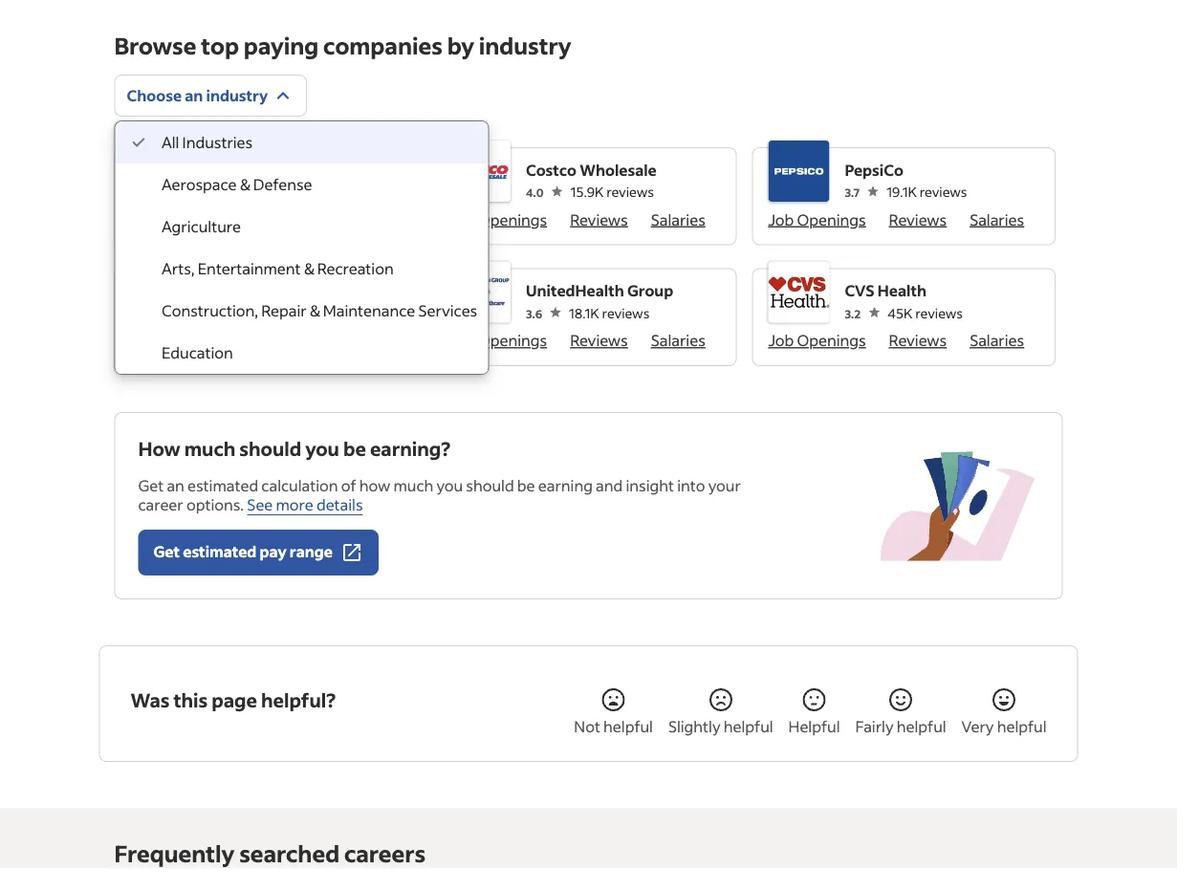 Task type: describe. For each thing, give the bounding box(es) containing it.
unitedhealth group
[[526, 281, 673, 300]]

reviews for costco wholesale
[[570, 209, 628, 229]]

frequently
[[114, 838, 235, 868]]

reviews link for cvs health
[[889, 330, 947, 350]]

salaries for costco wholesale
[[651, 209, 706, 229]]

cvs health link
[[845, 279, 963, 302]]

mcdonald's image
[[131, 262, 192, 323]]

job openings for pepsico
[[768, 209, 866, 229]]

construction, repair & maintenance services
[[161, 301, 477, 320]]

0 horizontal spatial should
[[239, 436, 301, 460]]

see more details
[[247, 495, 363, 514]]

of
[[341, 475, 356, 495]]

insight
[[626, 475, 674, 495]]

wholesale
[[580, 160, 657, 179]]

pay
[[260, 541, 286, 561]]

fairly helpful
[[855, 717, 946, 736]]

how much should you be earning?
[[138, 436, 450, 460]]

top
[[201, 30, 239, 60]]

job for cvs health
[[768, 330, 794, 350]]

45k reviews
[[888, 304, 963, 321]]

reviews for pepsico
[[920, 183, 967, 200]]

an for industry
[[185, 86, 203, 105]]

3.7
[[845, 185, 860, 200]]

costco wholesale link
[[526, 158, 657, 181]]

3.6
[[526, 306, 542, 321]]

63.1k reviews is rated 3.9 out of 5 stars figure
[[207, 181, 332, 202]]

earning?
[[370, 436, 450, 460]]

options.
[[186, 495, 244, 514]]

slightly
[[668, 717, 721, 736]]

reviews link for costco wholesale
[[570, 209, 628, 229]]

calculation
[[261, 475, 338, 495]]

openings for pepsico
[[797, 209, 866, 229]]

pepsico
[[845, 160, 904, 179]]

helpful for fairly helpful
[[897, 717, 946, 736]]

browse top paying companies by industry
[[114, 30, 571, 60]]

salaries for unitedhealth group
[[651, 330, 706, 350]]

maintenance
[[323, 301, 415, 320]]

reviews for unitedhealth group
[[602, 304, 650, 321]]

more
[[276, 495, 313, 514]]

1 horizontal spatial industry
[[479, 30, 571, 60]]

232.1k reviews is rated 3.5 out of 5 stars figure
[[207, 302, 339, 323]]

you inside get an estimated calculation of how much you should be earning and insight into your career options.
[[437, 475, 463, 495]]

job openings for costco wholesale
[[449, 209, 547, 229]]

salary image
[[876, 436, 1039, 576]]

see more details link
[[247, 495, 363, 515]]

job openings down construction,
[[131, 330, 228, 350]]

industry inside dropdown button
[[206, 86, 268, 105]]

was this page helpful?
[[131, 688, 336, 712]]

helpful for slightly helpful
[[724, 717, 773, 736]]

openings for costco wholesale
[[478, 209, 547, 229]]

repair
[[261, 301, 306, 320]]

18.1k reviews
[[569, 304, 650, 321]]

salaries link for costco wholesale
[[651, 209, 706, 229]]

agriculture
[[161, 217, 240, 236]]

0 horizontal spatial be
[[343, 436, 366, 460]]

very helpful
[[962, 717, 1047, 736]]

salaries for pepsico
[[970, 209, 1024, 229]]

companies
[[323, 30, 443, 60]]

63.1k
[[250, 183, 282, 200]]

frequently searched careers
[[114, 838, 426, 868]]

paying
[[244, 30, 319, 60]]

job openings link for pepsico
[[768, 209, 866, 229]]

reviews for cvs health
[[915, 304, 963, 321]]

15.9k reviews is rated 4.0 out of 5 stars figure
[[526, 181, 657, 202]]

searched
[[239, 838, 340, 868]]

was
[[131, 688, 170, 712]]

15.9k
[[570, 183, 604, 200]]

openings for cvs health
[[797, 330, 866, 350]]

pepsico link
[[845, 158, 967, 181]]

by
[[447, 30, 474, 60]]

all
[[161, 132, 179, 152]]

get for get an estimated calculation of how much you should be earning and insight into your career options.
[[138, 475, 164, 495]]

education
[[161, 343, 233, 362]]

19.1k reviews
[[887, 183, 967, 200]]

this
[[173, 688, 208, 712]]

openings down construction,
[[159, 330, 228, 350]]

reviews for costco wholesale
[[606, 183, 654, 200]]

& for entertainment
[[303, 259, 314, 278]]

very
[[962, 717, 994, 736]]

industries
[[182, 132, 252, 152]]

arts,
[[161, 259, 194, 278]]

0 horizontal spatial much
[[184, 436, 235, 460]]

openings for starbucks
[[159, 209, 228, 229]]

career
[[138, 495, 183, 514]]

costco wholesale
[[526, 160, 657, 179]]

not
[[574, 717, 600, 736]]

unitedhealth
[[526, 281, 624, 300]]

job openings link for cvs health
[[768, 330, 866, 350]]

unitedhealth group image
[[449, 262, 511, 323]]

your
[[708, 475, 741, 495]]

18.1k reviews is rated 3.6 out of 5 stars figure
[[526, 302, 673, 323]]

salaries for cvs health
[[970, 330, 1024, 350]]

costco wholesale image
[[449, 141, 511, 202]]

reviews for pepsico
[[889, 209, 947, 229]]

job for unitedhealth group
[[449, 330, 475, 350]]

& for repair
[[309, 301, 319, 320]]

4.0
[[526, 185, 544, 200]]

45k
[[888, 304, 913, 321]]

an for estimated
[[167, 475, 184, 495]]

get for get estimated pay range
[[153, 541, 180, 561]]

group
[[627, 281, 673, 300]]



Task type: vqa. For each thing, say whether or not it's contained in the screenshot.


Task type: locate. For each thing, give the bounding box(es) containing it.
0 vertical spatial &
[[239, 175, 250, 194]]

openings down 3.7
[[797, 209, 866, 229]]

232.1k
[[250, 304, 289, 321]]

get estimated pay range link
[[138, 530, 379, 576]]

reviews link down 19.1k reviews
[[889, 209, 947, 229]]

45k reviews is rated 3.2 out of 5 stars figure
[[845, 302, 963, 323]]

industry up industries
[[206, 86, 268, 105]]

& up construction, repair & maintenance services
[[303, 259, 314, 278]]

helpful right fairly
[[897, 717, 946, 736]]

starbucks
[[207, 160, 281, 179]]

get estimated pay range
[[153, 541, 333, 561]]

helpful for not helpful
[[603, 717, 653, 736]]

job for starbucks
[[131, 209, 156, 229]]

helpful right very
[[997, 717, 1047, 736]]

job openings link for starbucks
[[131, 209, 228, 229]]

reviews for cvs health
[[889, 330, 947, 350]]

1 horizontal spatial an
[[185, 86, 203, 105]]

aerospace & defense
[[161, 175, 312, 194]]

reviews down group
[[602, 304, 650, 321]]

industry right by
[[479, 30, 571, 60]]

construction,
[[161, 301, 258, 320]]

helpful right slightly
[[724, 717, 773, 736]]

list box containing all industries
[[115, 121, 488, 374]]

be inside get an estimated calculation of how much you should be earning and insight into your career options.
[[517, 475, 535, 495]]

0 horizontal spatial industry
[[206, 86, 268, 105]]

job for costco wholesale
[[449, 209, 475, 229]]

job
[[131, 209, 156, 229], [449, 209, 475, 229], [768, 209, 794, 229], [131, 330, 156, 350], [449, 330, 475, 350], [768, 330, 794, 350]]

starbucks image
[[131, 141, 192, 202]]

0 horizontal spatial you
[[305, 436, 339, 460]]

0 vertical spatial an
[[185, 86, 203, 105]]

0 vertical spatial much
[[184, 436, 235, 460]]

starbucks link
[[207, 158, 332, 181]]

an down how
[[167, 475, 184, 495]]

much down earning?
[[393, 475, 433, 495]]

reviews right 63.1k
[[285, 183, 332, 200]]

helpful
[[789, 717, 840, 736]]

job openings down 3.2
[[768, 330, 866, 350]]

3.5
[[207, 306, 223, 321]]

openings for unitedhealth group
[[478, 330, 547, 350]]

defense
[[253, 175, 312, 194]]

job openings
[[131, 209, 228, 229], [449, 209, 547, 229], [768, 209, 866, 229], [131, 330, 228, 350], [449, 330, 547, 350], [768, 330, 866, 350]]

1 vertical spatial should
[[466, 475, 514, 495]]

an right choose
[[185, 86, 203, 105]]

reviews link down 15.9k reviews is rated 4.0 out of 5 stars 'figure'
[[570, 209, 628, 229]]

health
[[878, 281, 927, 300]]

job openings link down construction,
[[131, 330, 228, 350]]

get
[[138, 475, 164, 495], [153, 541, 180, 561]]

all industries
[[161, 132, 252, 152]]

get down how
[[138, 475, 164, 495]]

reviews down 18.1k reviews is rated 3.6 out of 5 stars figure
[[570, 330, 628, 350]]

reviews link for pepsico
[[889, 209, 947, 229]]

reviews
[[285, 183, 332, 200], [606, 183, 654, 200], [920, 183, 967, 200], [292, 304, 339, 321], [602, 304, 650, 321], [915, 304, 963, 321]]

job openings link
[[131, 209, 228, 229], [449, 209, 547, 229], [768, 209, 866, 229], [131, 330, 228, 350], [449, 330, 547, 350], [768, 330, 866, 350]]

details
[[316, 495, 363, 514]]

aerospace
[[161, 175, 236, 194]]

reviews for starbucks
[[285, 183, 332, 200]]

all industries option
[[115, 121, 488, 164]]

helpful for very helpful
[[997, 717, 1047, 736]]

1 horizontal spatial much
[[393, 475, 433, 495]]

reviews link down 45k reviews
[[889, 330, 947, 350]]

job down services
[[449, 330, 475, 350]]

you up calculation
[[305, 436, 339, 460]]

slightly helpful
[[668, 717, 773, 736]]

costco
[[526, 160, 577, 179]]

job openings link down 3.2
[[768, 330, 866, 350]]

job openings down 4.0 on the top of the page
[[449, 209, 547, 229]]

0 vertical spatial should
[[239, 436, 301, 460]]

& left 63.1k
[[239, 175, 250, 194]]

estimated down options.
[[183, 541, 257, 561]]

estimated
[[187, 475, 258, 495], [183, 541, 257, 561]]

job down pepsico image
[[768, 209, 794, 229]]

how
[[138, 436, 180, 460]]

job openings for unitedhealth group
[[449, 330, 547, 350]]

salaries link
[[651, 209, 706, 229], [970, 209, 1024, 229], [651, 330, 706, 350], [970, 330, 1024, 350]]

reviews right 232.1k
[[292, 304, 339, 321]]

1 vertical spatial be
[[517, 475, 535, 495]]

job openings down the aerospace
[[131, 209, 228, 229]]

3 helpful from the left
[[897, 717, 946, 736]]

63.1k reviews
[[250, 183, 332, 200]]

1 vertical spatial industry
[[206, 86, 268, 105]]

helpful?
[[261, 688, 336, 712]]

job openings link down the aerospace
[[131, 209, 228, 229]]

reviews down 19.1k reviews
[[889, 209, 947, 229]]

fairly
[[855, 717, 894, 736]]

15.9k reviews
[[570, 183, 654, 200]]

job openings link down 3.6
[[449, 330, 547, 350]]

1 horizontal spatial should
[[466, 475, 514, 495]]

reviews down 45k reviews
[[889, 330, 947, 350]]

3.9
[[207, 185, 223, 200]]

job openings for starbucks
[[131, 209, 228, 229]]

cvs
[[845, 281, 875, 300]]

reviews inside figure
[[285, 183, 332, 200]]

much inside get an estimated calculation of how much you should be earning and insight into your career options.
[[393, 475, 433, 495]]

reviews for unitedhealth group
[[570, 330, 628, 350]]

get down career
[[153, 541, 180, 561]]

should
[[239, 436, 301, 460], [466, 475, 514, 495]]

helpful
[[603, 717, 653, 736], [724, 717, 773, 736], [897, 717, 946, 736], [997, 717, 1047, 736]]

earning
[[538, 475, 593, 495]]

1 vertical spatial get
[[153, 541, 180, 561]]

pepsico image
[[768, 141, 829, 202]]

be up of
[[343, 436, 366, 460]]

openings down 3.9
[[159, 209, 228, 229]]

salaries
[[651, 209, 706, 229], [970, 209, 1024, 229], [651, 330, 706, 350], [970, 330, 1024, 350]]

openings down 4.0 on the top of the page
[[478, 209, 547, 229]]

3.2
[[845, 306, 861, 321]]

entertainment
[[197, 259, 300, 278]]

job down starbucks 'image'
[[131, 209, 156, 229]]

recreation
[[317, 259, 393, 278]]

1 vertical spatial &
[[303, 259, 314, 278]]

1 vertical spatial you
[[437, 475, 463, 495]]

and
[[596, 475, 623, 495]]

job openings for cvs health
[[768, 330, 866, 350]]

1 vertical spatial estimated
[[183, 541, 257, 561]]

cvs health
[[845, 281, 927, 300]]

page
[[212, 688, 257, 712]]

&
[[239, 175, 250, 194], [303, 259, 314, 278], [309, 301, 319, 320]]

salaries link for pepsico
[[970, 209, 1024, 229]]

1 horizontal spatial you
[[437, 475, 463, 495]]

& right repair at the left top of page
[[309, 301, 319, 320]]

reviews down 15.9k reviews is rated 4.0 out of 5 stars 'figure'
[[570, 209, 628, 229]]

unitedhealth group link
[[526, 279, 673, 302]]

19.1k reviews is rated 3.7 out of 5 stars figure
[[845, 181, 967, 202]]

into
[[677, 475, 705, 495]]

estimated inside get an estimated calculation of how much you should be earning and insight into your career options.
[[187, 475, 258, 495]]

0 vertical spatial industry
[[479, 30, 571, 60]]

4 helpful from the left
[[997, 717, 1047, 736]]

0 vertical spatial be
[[343, 436, 366, 460]]

job openings link down 4.0 on the top of the page
[[449, 209, 547, 229]]

browse
[[114, 30, 196, 60]]

0 vertical spatial estimated
[[187, 475, 258, 495]]

should inside get an estimated calculation of how much you should be earning and insight into your career options.
[[466, 475, 514, 495]]

helpful right not
[[603, 717, 653, 736]]

range
[[290, 541, 333, 561]]

much right how
[[184, 436, 235, 460]]

choose an industry
[[127, 86, 268, 105]]

18.1k
[[569, 304, 599, 321]]

job openings link for costco wholesale
[[449, 209, 547, 229]]

job down cvs health image
[[768, 330, 794, 350]]

arts, entertainment & recreation
[[161, 259, 393, 278]]

get inside get an estimated calculation of how much you should be earning and insight into your career options.
[[138, 475, 164, 495]]

services
[[418, 301, 477, 320]]

choose
[[127, 86, 182, 105]]

reviews down wholesale
[[606, 183, 654, 200]]

an inside get an estimated calculation of how much you should be earning and insight into your career options.
[[167, 475, 184, 495]]

estimated inside get estimated pay range link
[[183, 541, 257, 561]]

reviews right 45k
[[915, 304, 963, 321]]

an inside dropdown button
[[185, 86, 203, 105]]

openings down 3.2
[[797, 330, 866, 350]]

job openings link down 3.7
[[768, 209, 866, 229]]

1 helpful from the left
[[603, 717, 653, 736]]

be left earning
[[517, 475, 535, 495]]

how
[[359, 475, 390, 495]]

cvs health image
[[768, 262, 829, 323]]

get an estimated calculation of how much you should be earning and insight into your career options.
[[138, 475, 741, 514]]

you down earning?
[[437, 475, 463, 495]]

openings
[[159, 209, 228, 229], [478, 209, 547, 229], [797, 209, 866, 229], [159, 330, 228, 350], [478, 330, 547, 350], [797, 330, 866, 350]]

list box
[[115, 121, 488, 374]]

should up calculation
[[239, 436, 301, 460]]

job down mcdonald's image
[[131, 330, 156, 350]]

2 helpful from the left
[[724, 717, 773, 736]]

1 horizontal spatial be
[[517, 475, 535, 495]]

reviews link down 18.1k reviews is rated 3.6 out of 5 stars figure
[[570, 330, 628, 350]]

openings down 3.6
[[478, 330, 547, 350]]

job for pepsico
[[768, 209, 794, 229]]

job openings down 3.7
[[768, 209, 866, 229]]

job openings link for unitedhealth group
[[449, 330, 547, 350]]

0 horizontal spatial an
[[167, 475, 184, 495]]

reviews right the 19.1k
[[920, 183, 967, 200]]

salaries link for unitedhealth group
[[651, 330, 706, 350]]

see
[[247, 495, 273, 514]]

job openings down 3.6
[[449, 330, 547, 350]]

0 vertical spatial get
[[138, 475, 164, 495]]

1 vertical spatial an
[[167, 475, 184, 495]]

choose an industry button
[[114, 75, 307, 117]]

salaries link for cvs health
[[970, 330, 1024, 350]]

1 vertical spatial much
[[393, 475, 433, 495]]

reviews link
[[570, 209, 628, 229], [889, 209, 947, 229], [570, 330, 628, 350], [889, 330, 947, 350]]

0 vertical spatial you
[[305, 436, 339, 460]]

an
[[185, 86, 203, 105], [167, 475, 184, 495]]

19.1k
[[887, 183, 917, 200]]

232.1k reviews
[[250, 304, 339, 321]]

reviews link for unitedhealth group
[[570, 330, 628, 350]]

careers
[[344, 838, 426, 868]]

should left earning
[[466, 475, 514, 495]]

2 vertical spatial &
[[309, 301, 319, 320]]

you
[[305, 436, 339, 460], [437, 475, 463, 495]]

job down costco wholesale image
[[449, 209, 475, 229]]

not helpful
[[574, 717, 653, 736]]

reviews
[[570, 209, 628, 229], [889, 209, 947, 229], [570, 330, 628, 350], [889, 330, 947, 350]]

estimated right career
[[187, 475, 258, 495]]



